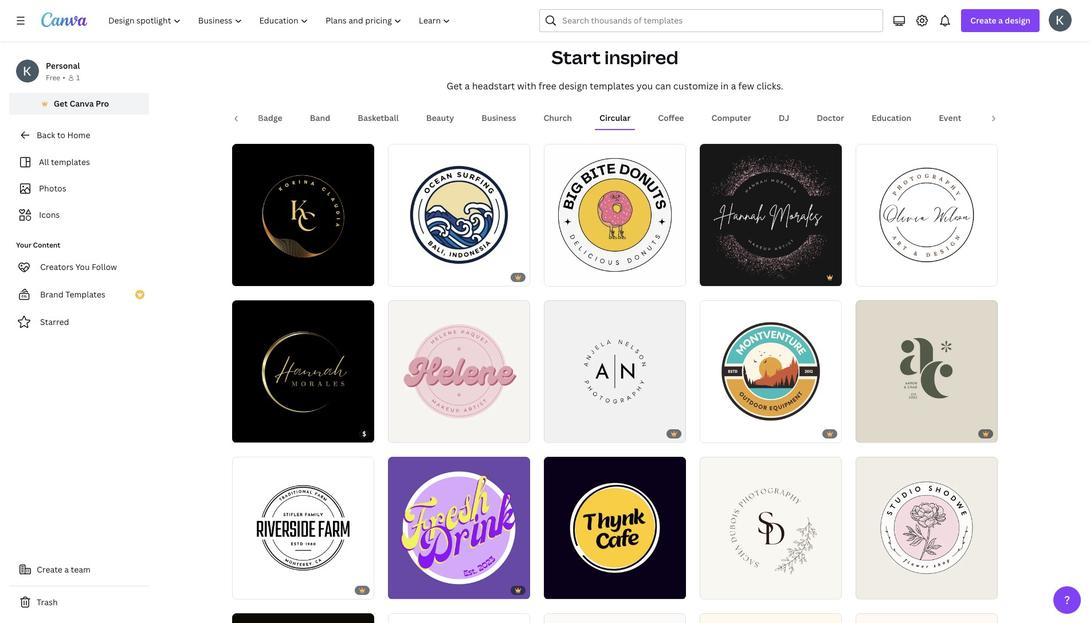Task type: vqa. For each thing, say whether or not it's contained in the screenshot.
purple and yellow playful geometric grape flavor beverage circle logo
yes



Task type: locate. For each thing, give the bounding box(es) containing it.
0 vertical spatial create
[[971, 15, 997, 26]]

back to home link
[[9, 124, 149, 147]]

computer
[[712, 112, 751, 123]]

templates right all in the left top of the page
[[51, 156, 90, 167]]

get a headstart with free design templates you can customize in a few clicks.
[[447, 80, 783, 92]]

all templates
[[39, 156, 90, 167]]

create a design button
[[961, 9, 1040, 32]]

customize
[[673, 80, 718, 92]]

brand templates link
[[9, 283, 149, 306]]

farm
[[989, 112, 1009, 123]]

beauty button
[[422, 107, 459, 129]]

beige & green feminine elegant circle floral logo image
[[700, 613, 842, 623]]

black and white vintage circle farm logo image
[[232, 457, 374, 599]]

1 horizontal spatial templates
[[590, 80, 634, 92]]

brown greenery line art circle photography logo image
[[700, 457, 842, 599]]

education
[[872, 112, 911, 123]]

beige boho floral logo for custom florist business image
[[856, 613, 998, 623]]

coffee button
[[654, 107, 689, 129]]

1 vertical spatial create
[[37, 564, 62, 575]]

basketball button
[[353, 107, 403, 129]]

1 vertical spatial templates
[[51, 156, 90, 167]]

circular
[[600, 112, 631, 123]]

basketball
[[358, 112, 399, 123]]

icons link
[[16, 204, 142, 226]]

elegant circle signature photography logo image
[[856, 144, 998, 286]]

get left canva
[[54, 98, 68, 109]]

kendall parks image
[[1049, 9, 1072, 32]]

create for create a team
[[37, 564, 62, 575]]

pro
[[96, 98, 109, 109]]

create
[[971, 15, 997, 26], [37, 564, 62, 575]]

None search field
[[540, 9, 883, 32]]

0 horizontal spatial create
[[37, 564, 62, 575]]

photos link
[[16, 178, 142, 199]]

start
[[552, 45, 601, 69]]

white black elegant script fashion blogger circle logo image
[[544, 613, 686, 623]]

business
[[482, 112, 516, 123]]

create a team button
[[9, 558, 149, 581]]

1 horizontal spatial create
[[971, 15, 997, 26]]

creators you follow
[[40, 261, 117, 272]]

photos
[[39, 183, 66, 194]]

get up beauty
[[447, 80, 462, 92]]

design right free
[[559, 80, 588, 92]]

back to home
[[37, 130, 90, 140]]

0 horizontal spatial get
[[54, 98, 68, 109]]

event button
[[934, 107, 966, 129]]

circular button
[[595, 107, 635, 129]]

church
[[544, 112, 572, 123]]

create inside "create a team" button
[[37, 564, 62, 575]]

illustrated mountain adventure gear circle logo image
[[700, 300, 842, 443]]

starred
[[40, 316, 69, 327]]

pink black feminine makeup artist glitter circle logo image
[[700, 144, 842, 286]]

0 horizontal spatial templates
[[51, 156, 90, 167]]

dj button
[[774, 107, 794, 129]]

beige pink elegant circle peony flower shop logo image
[[856, 457, 998, 599]]

blue and white circle surfing club logo image
[[388, 144, 530, 286]]

a
[[998, 15, 1003, 26], [465, 80, 470, 92], [731, 80, 736, 92], [64, 564, 69, 575]]

with
[[517, 80, 536, 92]]

free •
[[46, 73, 65, 83]]

get inside button
[[54, 98, 68, 109]]

design left kendall parks image
[[1005, 15, 1031, 26]]

1 horizontal spatial get
[[447, 80, 462, 92]]

can
[[655, 80, 671, 92]]

farm button
[[984, 107, 1013, 129]]

in
[[721, 80, 729, 92]]

0 vertical spatial get
[[447, 80, 462, 92]]

black and white minimal monogram logo image
[[388, 613, 530, 623]]

design
[[1005, 15, 1031, 26], [559, 80, 588, 92]]

a inside create a design dropdown button
[[998, 15, 1003, 26]]

back
[[37, 130, 55, 140]]

get for get canva pro
[[54, 98, 68, 109]]

design inside create a design dropdown button
[[1005, 15, 1031, 26]]

create inside create a design dropdown button
[[971, 15, 997, 26]]

a inside "create a team" button
[[64, 564, 69, 575]]

beauty
[[426, 112, 454, 123]]

coffee
[[658, 112, 684, 123]]

0 horizontal spatial design
[[559, 80, 588, 92]]

church button
[[539, 107, 577, 129]]

you
[[75, 261, 90, 272]]

get
[[447, 80, 462, 92], [54, 98, 68, 109]]

you
[[637, 80, 653, 92]]

create a team
[[37, 564, 90, 575]]

1 horizontal spatial design
[[1005, 15, 1031, 26]]

get for get a headstart with free design templates you can customize in a few clicks.
[[447, 80, 462, 92]]

all templates link
[[16, 151, 142, 173]]

templates down the start inspired on the right top of the page
[[590, 80, 634, 92]]

templates
[[590, 80, 634, 92], [51, 156, 90, 167]]

templates inside all templates link
[[51, 156, 90, 167]]

brand templates
[[40, 289, 105, 300]]

0 vertical spatial design
[[1005, 15, 1031, 26]]

1
[[76, 73, 80, 83]]

education button
[[867, 107, 916, 129]]

business button
[[477, 107, 521, 129]]

create a design
[[971, 15, 1031, 26]]

minimalist photography initials letters logo image
[[544, 300, 686, 443]]

1 vertical spatial get
[[54, 98, 68, 109]]



Task type: describe. For each thing, give the bounding box(es) containing it.
Search search field
[[562, 10, 876, 32]]

content
[[33, 240, 60, 250]]

dj
[[779, 112, 789, 123]]

pink bold retro aesthetic makeup artist circle logo image
[[388, 300, 530, 443]]

clicks.
[[757, 80, 783, 92]]

canva
[[70, 98, 94, 109]]

doctor
[[817, 112, 844, 123]]

headstart
[[472, 80, 515, 92]]

a for team
[[64, 564, 69, 575]]

all
[[39, 156, 49, 167]]

your
[[16, 240, 31, 250]]

icons
[[39, 209, 60, 220]]

black and gold classy minimalist circular name logo image
[[232, 300, 374, 443]]

gold luxury initial circle logo image
[[232, 144, 374, 286]]

yellow minimalist round shaped cafe logo image
[[544, 457, 686, 599]]

purple and yellow playful geometric grape flavor beverage circle logo image
[[388, 457, 530, 599]]

free logo beauty hijab image
[[232, 613, 374, 623]]

band button
[[305, 107, 335, 129]]

badge
[[258, 112, 282, 123]]

khaki & beige simple aesthetic initials monogram logo image
[[856, 300, 998, 443]]

few
[[738, 80, 754, 92]]

brand
[[40, 289, 64, 300]]

trash link
[[9, 591, 149, 614]]

get canva pro button
[[9, 93, 149, 115]]

home
[[67, 130, 90, 140]]

1 vertical spatial design
[[559, 80, 588, 92]]

starred link
[[9, 311, 149, 334]]

band
[[310, 112, 330, 123]]

top level navigation element
[[101, 9, 460, 32]]

0 vertical spatial templates
[[590, 80, 634, 92]]

creators you follow link
[[9, 256, 149, 279]]

create for create a design
[[971, 15, 997, 26]]

inspired
[[605, 45, 678, 69]]

a for headstart
[[465, 80, 470, 92]]

follow
[[92, 261, 117, 272]]

team
[[71, 564, 90, 575]]

your content
[[16, 240, 60, 250]]

personal
[[46, 60, 80, 71]]

free
[[46, 73, 60, 83]]

•
[[63, 73, 65, 83]]

event
[[939, 112, 961, 123]]

bright colorful playful funny donuts food circle logo image
[[544, 144, 686, 286]]

start inspired
[[552, 45, 678, 69]]

get canva pro
[[54, 98, 109, 109]]

a for design
[[998, 15, 1003, 26]]

badge button
[[253, 107, 287, 129]]

computer button
[[707, 107, 756, 129]]

templates
[[65, 289, 105, 300]]

trash
[[37, 597, 58, 608]]

to
[[57, 130, 65, 140]]

doctor button
[[812, 107, 849, 129]]

creators
[[40, 261, 74, 272]]

free
[[539, 80, 556, 92]]

$
[[362, 429, 366, 438]]



